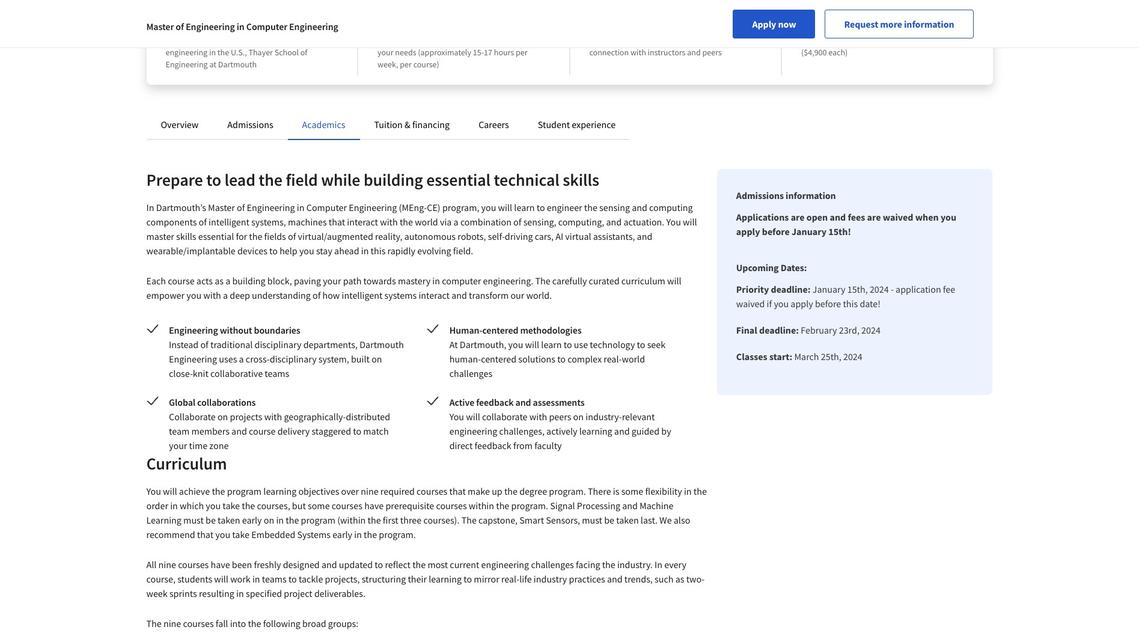 Task type: describe. For each thing, give the bounding box(es) containing it.
at
[[209, 59, 216, 70]]

as inside all nine courses have been freshly designed and updated to reflect the most current engineering challenges facing the industry. in every course, students will work in teams to tackle projects, structuring their learning to mirror real-life industry practices and trends, such as two- week sprints resulting in specified project deliverables.
[[676, 573, 684, 585]]

admissions for admissions information
[[736, 189, 784, 201]]

will inside all nine courses have been freshly designed and updated to reflect the most current engineering challenges facing the industry. in every course, students will work in teams to tackle projects, structuring their learning to mirror real-life industry practices and trends, such as two- week sprints resulting in specified project deliverables.
[[214, 573, 228, 585]]

path
[[343, 275, 362, 287]]

technical
[[494, 169, 560, 191]]

human-
[[450, 324, 482, 336]]

the up needs
[[413, 35, 425, 46]]

and inside applications are open and fees are waived when you apply before january 15th!
[[830, 211, 846, 223]]

methodologies
[[520, 324, 582, 336]]

engineer
[[547, 201, 582, 213]]

global collaborations collaborate on projects with geographically-distributed team members and course delivery staggered to match your time zone
[[169, 396, 390, 452]]

term
[[931, 35, 948, 46]]

to up structuring
[[375, 559, 383, 571]]

engineering up one
[[186, 20, 235, 32]]

1 horizontal spatial early
[[333, 528, 352, 540]]

collaborations
[[197, 396, 256, 408]]

tackle
[[299, 573, 323, 585]]

you up combination
[[481, 201, 496, 213]]

in down work at left
[[236, 587, 244, 599]]

for inside in dartmouth's master of engineering in computer engineering (meng-ce) program, you will learn to engineer the sensing and computing components of intelligent systems, machines that interact with the world via a combination of sensing, computing, and actuation. you will master skills essential for the fields of virtual/augmented reality, autonomous robots, self-driving cars, ai virtual assistants, and wearable/implantable devices to help you stay ahead in this rapidly evolving field.
[[236, 230, 247, 242]]

lecture videos, hands-on projects, and connection with instructors and peers
[[589, 35, 725, 58]]

boundaries
[[254, 324, 300, 336]]

robots,
[[458, 230, 486, 242]]

deadline: for priority
[[771, 283, 811, 295]]

have inside you will achieve the program learning objectives over nine required courses that make up the degree program. there is some flexibility in the order in which you take the courses, but some courses have prerequisite courses within the program. signal processing and machine learning must be taken early on in the program (within the first three courses). the capstone, smart sensors, must be taken last. we also recommend that you take embedded systems early in the program.
[[364, 500, 384, 512]]

in inside in dartmouth's master of engineering in computer engineering (meng-ce) program, you will learn to engineer the sensing and computing components of intelligent systems, machines that interact with the world via a combination of sensing, computing, and actuation. you will master skills essential for the fields of virtual/augmented reality, autonomous robots, self-driving cars, ai virtual assistants, and wearable/implantable devices to help you stay ahead in this rapidly evolving field.
[[146, 201, 154, 213]]

0 vertical spatial feedback
[[476, 396, 514, 408]]

sensing,
[[523, 216, 556, 228]]

degree inside earn an ivy league degree from one of the first professional schools of engineering in the u.s., thayer school of engineering at dartmouth
[[263, 18, 299, 33]]

0 vertical spatial program.
[[549, 485, 586, 497]]

the down "but"
[[286, 514, 299, 526]]

2 vertical spatial program
[[301, 514, 336, 526]]

that inside complete the program on the schedule that suits your needs (approximately 15-17 hours per week, per course)
[[516, 35, 531, 46]]

1 vertical spatial information
[[786, 189, 836, 201]]

learn inside in dartmouth's master of engineering in computer engineering (meng-ce) program, you will learn to engineer the sensing and computing components of intelligent systems, machines that interact with the world via a combination of sensing, computing, and actuation. you will master skills essential for the fields of virtual/augmented reality, autonomous robots, self-driving cars, ai virtual assistants, and wearable/implantable devices to help you stay ahead in this rapidly evolving field.
[[514, 201, 535, 213]]

engineering.
[[483, 275, 533, 287]]

in right work at left
[[252, 573, 260, 585]]

and inside "each course acts as a building block, paving your path towards mastery in computer engineering. the carefully curated curriculum will empower you with a deep understanding of how intelligent systems interact and transform our world."
[[452, 289, 467, 301]]

guided
[[632, 425, 660, 437]]

master inside in dartmouth's master of engineering in computer engineering (meng-ce) program, you will learn to engineer the sensing and computing components of intelligent systems, machines that interact with the world via a combination of sensing, computing, and actuation. you will master skills essential for the fields of virtual/augmented reality, autonomous robots, self-driving cars, ai virtual assistants, and wearable/implantable devices to help you stay ahead in this rapidly evolving field.
[[208, 201, 235, 213]]

will inside the active feedback and assessments you will collaborate with peers on industry-relevant engineering challenges, actively learning and guided by direct feedback from faculty
[[466, 411, 480, 423]]

0 horizontal spatial computer
[[246, 20, 287, 32]]

engineering up systems, in the top left of the page
[[247, 201, 295, 213]]

the inside you will achieve the program learning objectives over nine required courses that make up the degree program. there is some flexibility in the order in which you take the courses, but some courses have prerequisite courses within the program. signal processing and machine learning must be taken early on in the program (within the first three courses). the capstone, smart sensors, must be taken last. we also recommend that you take embedded systems early in the program.
[[462, 514, 477, 526]]

the down (within
[[364, 528, 377, 540]]

virtual/augmented
[[298, 230, 373, 242]]

mastery
[[398, 275, 431, 287]]

cross-
[[246, 353, 270, 365]]

of down lead
[[237, 201, 245, 213]]

will down the computing
[[683, 216, 697, 228]]

dartmouth's
[[156, 201, 206, 213]]

most
[[428, 559, 448, 571]]

0 vertical spatial centered
[[482, 324, 518, 336]]

specified
[[246, 587, 282, 599]]

(within
[[337, 514, 366, 526]]

on inside "lecture videos, hands-on projects, and connection with instructors and peers"
[[669, 35, 678, 46]]

in right ahead
[[361, 245, 369, 257]]

1 be from the left
[[206, 514, 216, 526]]

0 horizontal spatial master
[[146, 20, 174, 32]]

achieve
[[179, 485, 210, 497]]

staggered
[[312, 425, 351, 437]]

active
[[450, 396, 474, 408]]

this inside in dartmouth's master of engineering in computer engineering (meng-ce) program, you will learn to engineer the sensing and computing components of intelligent systems, machines that interact with the world via a combination of sensing, computing, and actuation. you will master skills essential for the fields of virtual/augmented reality, autonomous robots, self-driving cars, ai virtual assistants, and wearable/implantable devices to help you stay ahead in this rapidly evolving field.
[[371, 245, 386, 257]]

rapidly
[[388, 245, 415, 257]]

you right which
[[206, 500, 221, 512]]

skills inside in dartmouth's master of engineering in computer engineering (meng-ce) program, you will learn to engineer the sensing and computing components of intelligent systems, machines that interact with the world via a combination of sensing, computing, and actuation. you will master skills essential for the fields of virtual/augmented reality, autonomous robots, self-driving cars, ai virtual assistants, and wearable/implantable devices to help you stay ahead in this rapidly evolving field.
[[176, 230, 196, 242]]

industry.
[[617, 559, 653, 571]]

in down (within
[[354, 528, 362, 540]]

you inside $44,100 total cost pay only for courses you enroll in per term ($4,900 each)
[[873, 35, 886, 46]]

engineering inside earn an ivy league degree from one of the first professional schools of engineering in the u.s., thayer school of engineering at dartmouth
[[166, 47, 208, 58]]

on inside global collaborations collaborate on projects with geographically-distributed team members and course delivery staggered to match your time zone
[[218, 411, 228, 423]]

your inside global collaborations collaborate on projects with geographically-distributed team members and course delivery staggered to match your time zone
[[169, 439, 187, 452]]

courses).
[[424, 514, 460, 526]]

admissions for admissions
[[227, 118, 273, 130]]

been
[[232, 559, 252, 571]]

ahead
[[334, 245, 359, 257]]

2 must from the left
[[582, 514, 602, 526]]

1 horizontal spatial some
[[621, 485, 643, 497]]

relevant
[[622, 411, 655, 423]]

embedded
[[251, 528, 295, 540]]

1 vertical spatial per
[[516, 47, 528, 58]]

our
[[511, 289, 524, 301]]

engineering down 'prepare to lead the field while building essential technical skills'
[[349, 201, 397, 213]]

january inside january 15th, 2024 - application fee waived if you apply before this date!
[[813, 283, 846, 295]]

you inside in dartmouth's master of engineering in computer engineering (meng-ce) program, you will learn to engineer the sensing and computing components of intelligent systems, machines that interact with the world via a combination of sensing, computing, and actuation. you will master skills essential for the fields of virtual/augmented reality, autonomous robots, self-driving cars, ai virtual assistants, and wearable/implantable devices to help you stay ahead in this rapidly evolving field.
[[666, 216, 681, 228]]

the right lead
[[259, 169, 283, 191]]

of up 'from'
[[176, 20, 184, 32]]

and up the tackle
[[322, 559, 337, 571]]

prepare to lead the field while building essential technical skills
[[146, 169, 599, 191]]

to left use
[[564, 338, 572, 351]]

and left trends,
[[607, 573, 623, 585]]

life
[[520, 573, 532, 585]]

this inside january 15th, 2024 - application fee waived if you apply before this date!
[[843, 298, 858, 310]]

with inside the active feedback and assessments you will collaborate with peers on industry-relevant engineering challenges, actively learning and guided by direct feedback from faculty
[[529, 411, 547, 423]]

world inside human-centered methodologies at dartmouth, you will learn to use technology to seek human-centered solutions to complex real-world challenges
[[622, 353, 645, 365]]

courses inside all nine courses have been freshly designed and updated to reflect the most current engineering challenges facing the industry. in every course, students will work in teams to tackle projects, structuring their learning to mirror real-life industry practices and trends, such as two- week sprints resulting in specified project deliverables.
[[178, 559, 209, 571]]

learning inside you will achieve the program learning objectives over nine required courses that make up the degree program. there is some flexibility in the order in which you take the courses, but some courses have prerequisite courses within the program. signal processing and machine learning must be taken early on in the program (within the first three courses). the capstone, smart sensors, must be taken last. we also recommend that you take embedded systems early in the program.
[[264, 485, 297, 497]]

league
[[224, 18, 261, 33]]

with inside "each course acts as a building block, paving your path towards mastery in computer engineering. the carefully curated curriculum will empower you with a deep understanding of how intelligent systems interact and transform our world."
[[203, 289, 221, 301]]

ivy
[[207, 18, 222, 33]]

each
[[146, 275, 166, 287]]

and inside you will achieve the program learning objectives over nine required courses that make up the degree program. there is some flexibility in the order in which you take the courses, but some courses have prerequisite courses within the program. signal processing and machine learning must be taken early on in the program (within the first three courses). the capstone, smart sensors, must be taken last. we also recommend that you take embedded systems early in the program.
[[622, 500, 638, 512]]

per inside $44,100 total cost pay only for courses you enroll in per term ($4,900 each)
[[918, 35, 930, 46]]

will inside you will achieve the program learning objectives over nine required courses that make up the degree program. there is some flexibility in the order in which you take the courses, but some courses have prerequisite courses within the program. signal processing and machine learning must be taken early on in the program (within the first three courses). the capstone, smart sensors, must be taken last. we also recommend that you take embedded systems early in the program.
[[163, 485, 177, 497]]

have inside all nine courses have been freshly designed and updated to reflect the most current engineering challenges facing the industry. in every course, students will work in teams to tackle projects, structuring their learning to mirror real-life industry practices and trends, such as two- week sprints resulting in specified project deliverables.
[[211, 559, 230, 571]]

2024 for classes start: march 25th, 2024
[[843, 351, 863, 363]]

master
[[146, 230, 174, 242]]

machine
[[640, 500, 674, 512]]

you left stay
[[299, 245, 314, 257]]

schools
[[283, 35, 310, 46]]

waived for when
[[883, 211, 914, 223]]

0 vertical spatial disciplinary
[[255, 338, 301, 351]]

to left complex
[[557, 353, 566, 365]]

make
[[468, 485, 490, 497]]

in inside earn an ivy league degree from one of the first professional schools of engineering in the u.s., thayer school of engineering at dartmouth
[[209, 47, 216, 58]]

in up 'professional'
[[237, 20, 245, 32]]

courses down the over
[[332, 500, 363, 512]]

that left make
[[449, 485, 466, 497]]

two-
[[686, 573, 705, 585]]

you left embedded
[[215, 528, 230, 540]]

from
[[166, 35, 184, 46]]

dates:
[[781, 262, 807, 274]]

real- inside all nine courses have been freshly designed and updated to reflect the most current engineering challenges facing the industry. in every course, students will work in teams to tackle projects, structuring their learning to mirror real-life industry practices and trends, such as two- week sprints resulting in specified project deliverables.
[[501, 573, 520, 585]]

engineering up knit
[[169, 353, 217, 365]]

transform
[[469, 289, 509, 301]]

information inside button
[[904, 18, 954, 30]]

intelligent inside "each course acts as a building block, paving your path towards mastery in computer engineering. the carefully curated curriculum will empower you with a deep understanding of how intelligent systems interact and transform our world."
[[342, 289, 383, 301]]

overview
[[161, 118, 199, 130]]

will up combination
[[498, 201, 512, 213]]

in dartmouth's master of engineering in computer engineering (meng-ce) program, you will learn to engineer the sensing and computing components of intelligent systems, machines that interact with the world via a combination of sensing, computing, and actuation. you will master skills essential for the fields of virtual/augmented reality, autonomous robots, self-driving cars, ai virtual assistants, and wearable/implantable devices to help you stay ahead in this rapidly evolving field.
[[146, 201, 697, 257]]

on inside complete the program on the schedule that suits your needs (approximately 15-17 hours per week, per course)
[[459, 35, 468, 46]]

and up actuation.
[[632, 201, 647, 213]]

of right schools
[[311, 35, 318, 46]]

in inside all nine courses have been freshly designed and updated to reflect the most current engineering challenges facing the industry. in every course, students will work in teams to tackle projects, structuring their learning to mirror real-life industry practices and trends, such as two- week sprints resulting in specified project deliverables.
[[655, 559, 663, 571]]

more
[[880, 18, 902, 30]]

the up 15-
[[469, 35, 481, 46]]

apply for applications
[[736, 225, 760, 237]]

january inside applications are open and fees are waived when you apply before january 15th!
[[792, 225, 827, 237]]

projects
[[230, 411, 262, 423]]

paving
[[294, 275, 321, 287]]

nine inside you will achieve the program learning objectives over nine required courses that make up the degree program. there is some flexibility in the order in which you take the courses, but some courses have prerequisite courses within the program. signal processing and machine learning must be taken early on in the program (within the first three courses). the capstone, smart sensors, must be taken last. we also recommend that you take embedded systems early in the program.
[[361, 485, 379, 497]]

learning inside the active feedback and assessments you will collaborate with peers on industry-relevant engineering challenges, actively learning and guided by direct feedback from faculty
[[579, 425, 612, 437]]

in inside $44,100 total cost pay only for courses you enroll in per term ($4,900 each)
[[910, 35, 916, 46]]

videos,
[[618, 35, 643, 46]]

degree inside you will achieve the program learning objectives over nine required courses that make up the degree program. there is some flexibility in the order in which you take the courses, but some courses have prerequisite courses within the program. signal processing and machine learning must be taken early on in the program (within the first three courses). the capstone, smart sensors, must be taken last. we also recommend that you take embedded systems early in the program.
[[520, 485, 547, 497]]

the up computing,
[[584, 201, 598, 213]]

waived for if
[[736, 298, 765, 310]]

to down current
[[464, 573, 472, 585]]

dartmouth inside earn an ivy league degree from one of the first professional schools of engineering in the u.s., thayer school of engineering at dartmouth
[[218, 59, 257, 70]]

instructors
[[648, 47, 686, 58]]

devices
[[237, 245, 267, 257]]

courses left fall
[[183, 617, 214, 629]]

request more information button
[[825, 10, 974, 38]]

nine for following
[[163, 617, 181, 629]]

faculty
[[535, 439, 562, 452]]

to up sensing, on the left top of page
[[537, 201, 545, 213]]

the right facing
[[602, 559, 615, 571]]

will inside "each course acts as a building block, paving your path towards mastery in computer engineering. the carefully curated curriculum will empower you with a deep understanding of how intelligent systems interact and transform our world."
[[667, 275, 682, 287]]

week,
[[378, 59, 398, 70]]

the up capstone,
[[496, 500, 509, 512]]

as inside "each course acts as a building block, paving your path towards mastery in computer engineering. the carefully curated curriculum will empower you with a deep understanding of how intelligent systems interact and transform our world."
[[215, 275, 224, 287]]

and up assistants,
[[606, 216, 622, 228]]

0 horizontal spatial program
[[227, 485, 262, 497]]

systems
[[385, 289, 417, 301]]

mirror
[[474, 573, 499, 585]]

2 be from the left
[[604, 514, 614, 526]]

open
[[807, 211, 828, 223]]

of up help
[[288, 230, 296, 242]]

to down fields
[[269, 245, 278, 257]]

2024 for final deadline: february 23rd, 2024
[[862, 324, 881, 336]]

2 vertical spatial the
[[146, 617, 162, 629]]

tuition
[[374, 118, 403, 130]]

in right flexibility
[[684, 485, 692, 497]]

to left seek
[[637, 338, 645, 351]]

start:
[[769, 351, 793, 363]]

over
[[341, 485, 359, 497]]

careers link
[[479, 118, 509, 130]]

the up their
[[413, 559, 426, 571]]

teams inside all nine courses have been freshly designed and updated to reflect the most current engineering challenges facing the industry. in every course, students will work in teams to tackle projects, structuring their learning to mirror real-life industry practices and trends, such as two- week sprints resulting in specified project deliverables.
[[262, 573, 287, 585]]

complete
[[378, 35, 412, 46]]

schedule
[[483, 35, 514, 46]]

the left u.s.,
[[218, 47, 229, 58]]

to left lead
[[206, 169, 221, 191]]

traditional
[[210, 338, 253, 351]]

in inside "each course acts as a building block, paving your path towards mastery in computer engineering. the carefully curated curriculum will empower you with a deep understanding of how intelligent systems interact and transform our world."
[[432, 275, 440, 287]]

teams inside engineering without boundaries instead of traditional disciplinary departments, dartmouth engineering uses a cross-disciplinary system, built on close-knit collaborative teams
[[265, 367, 289, 379]]

autonomous
[[404, 230, 456, 242]]

january 15th, 2024 - application fee waived if you apply before this date!
[[736, 283, 955, 310]]

peers inside the active feedback and assessments you will collaborate with peers on industry-relevant engineering challenges, actively learning and guided by direct feedback from faculty
[[549, 411, 571, 423]]

one
[[186, 35, 199, 46]]

assessments
[[533, 396, 585, 408]]

of down dartmouth's
[[199, 216, 207, 228]]

all
[[146, 559, 157, 571]]

and down actuation.
[[637, 230, 652, 242]]

the right (within
[[368, 514, 381, 526]]

1 are from the left
[[791, 211, 805, 223]]

0 vertical spatial take
[[223, 500, 240, 512]]

and inside global collaborations collaborate on projects with geographically-distributed team members and course delivery staggered to match your time zone
[[232, 425, 247, 437]]

while
[[321, 169, 360, 191]]

apply for january
[[791, 298, 813, 310]]

and right instructors
[[687, 47, 701, 58]]

and left apply now button
[[712, 35, 725, 46]]

that down which
[[197, 528, 214, 540]]

all nine courses have been freshly designed and updated to reflect the most current engineering challenges facing the industry. in every course, students will work in teams to tackle projects, structuring their learning to mirror real-life industry practices and trends, such as two- week sprints resulting in specified project deliverables.
[[146, 559, 705, 599]]

essential inside in dartmouth's master of engineering in computer engineering (meng-ce) program, you will learn to engineer the sensing and computing components of intelligent systems, machines that interact with the world via a combination of sensing, computing, and actuation. you will master skills essential for the fields of virtual/augmented reality, autonomous robots, self-driving cars, ai virtual assistants, and wearable/implantable devices to help you stay ahead in this rapidly evolving field.
[[198, 230, 234, 242]]

earn
[[166, 18, 189, 33]]

interact inside "each course acts as a building block, paving your path towards mastery in computer engineering. the carefully curated curriculum will empower you with a deep understanding of how intelligent systems interact and transform our world."
[[419, 289, 450, 301]]

15th!
[[829, 225, 851, 237]]

learning inside all nine courses have been freshly designed and updated to reflect the most current engineering challenges facing the industry. in every course, students will work in teams to tackle projects, structuring their learning to mirror real-life industry practices and trends, such as two- week sprints resulting in specified project deliverables.
[[429, 573, 462, 585]]

request
[[844, 18, 878, 30]]

course inside global collaborations collaborate on projects with geographically-distributed team members and course delivery staggered to match your time zone
[[249, 425, 276, 437]]

fees
[[848, 211, 865, 223]]

from
[[513, 439, 533, 452]]

the left courses,
[[242, 500, 255, 512]]

seek
[[647, 338, 666, 351]]

2 taken from the left
[[616, 514, 639, 526]]

dartmouth inside engineering without boundaries instead of traditional disciplinary departments, dartmouth engineering uses a cross-disciplinary system, built on close-knit collaborative teams
[[360, 338, 404, 351]]

in right "order"
[[170, 500, 178, 512]]



Task type: locate. For each thing, give the bounding box(es) containing it.
1 vertical spatial admissions
[[736, 189, 784, 201]]

academics link
[[302, 118, 345, 130]]

on inside you will achieve the program learning objectives over nine required courses that make up the degree program. there is some flexibility in the order in which you take the courses, but some courses have prerequisite courses within the program. signal processing and machine learning must be taken early on in the program (within the first three courses). the capstone, smart sensors, must be taken last. we also recommend that you take embedded systems early in the program.
[[264, 514, 274, 526]]

1 vertical spatial building
[[232, 275, 266, 287]]

carefully
[[552, 275, 587, 287]]

apply inside january 15th, 2024 - application fee waived if you apply before this date!
[[791, 298, 813, 310]]

be down the processing
[[604, 514, 614, 526]]

the right flexibility
[[694, 485, 707, 497]]

learning down most
[[429, 573, 462, 585]]

1 vertical spatial essential
[[198, 230, 234, 242]]

per down needs
[[400, 59, 412, 70]]

0 horizontal spatial be
[[206, 514, 216, 526]]

you inside "each course acts as a building block, paving your path towards mastery in computer engineering. the carefully curated curriculum will empower you with a deep understanding of how intelligent systems interact and transform our world."
[[187, 289, 201, 301]]

engineering inside earn an ivy league degree from one of the first professional schools of engineering in the u.s., thayer school of engineering at dartmouth
[[166, 59, 208, 70]]

projects, inside all nine courses have been freshly designed and updated to reflect the most current engineering challenges facing the industry. in every course, students will work in teams to tackle projects, structuring their learning to mirror real-life industry practices and trends, such as two- week sprints resulting in specified project deliverables.
[[325, 573, 360, 585]]

1 horizontal spatial this
[[843, 298, 858, 310]]

via
[[440, 216, 452, 228]]

per left term
[[918, 35, 930, 46]]

nine for designed
[[158, 559, 176, 571]]

1 vertical spatial disciplinary
[[270, 353, 317, 365]]

world down "technology"
[[622, 353, 645, 365]]

0 horizontal spatial in
[[146, 201, 154, 213]]

1 vertical spatial apply
[[791, 298, 813, 310]]

world inside in dartmouth's master of engineering in computer engineering (meng-ce) program, you will learn to engineer the sensing and computing components of intelligent systems, machines that interact with the world via a combination of sensing, computing, and actuation. you will master skills essential for the fields of virtual/augmented reality, autonomous robots, self-driving cars, ai virtual assistants, and wearable/implantable devices to help you stay ahead in this rapidly evolving field.
[[415, 216, 438, 228]]

your inside "each course acts as a building block, paving your path towards mastery in computer engineering. the carefully curated curriculum will empower you with a deep understanding of how intelligent systems interact and transform our world."
[[323, 275, 341, 287]]

you right the 'when'
[[941, 211, 957, 223]]

first
[[223, 35, 236, 46], [383, 514, 398, 526]]

a inside engineering without boundaries instead of traditional disciplinary departments, dartmouth engineering uses a cross-disciplinary system, built on close-knit collaborative teams
[[239, 353, 244, 365]]

apply inside applications are open and fees are waived when you apply before january 15th!
[[736, 225, 760, 237]]

1 horizontal spatial your
[[323, 275, 341, 287]]

and up 15th! on the right top
[[830, 211, 846, 223]]

your for path
[[323, 275, 341, 287]]

information up term
[[904, 18, 954, 30]]

0 horizontal spatial are
[[791, 211, 805, 223]]

1 vertical spatial some
[[308, 500, 330, 512]]

with inside in dartmouth's master of engineering in computer engineering (meng-ce) program, you will learn to engineer the sensing and computing components of intelligent systems, machines that interact with the world via a combination of sensing, computing, and actuation. you will master skills essential for the fields of virtual/augmented reality, autonomous robots, self-driving cars, ai virtual assistants, and wearable/implantable devices to help you stay ahead in this rapidly evolving field.
[[380, 216, 398, 228]]

the right into
[[248, 617, 261, 629]]

direct
[[450, 439, 473, 452]]

program
[[427, 35, 457, 46], [227, 485, 262, 497], [301, 514, 336, 526]]

1 horizontal spatial skills
[[563, 169, 599, 191]]

as
[[215, 275, 224, 287], [676, 573, 684, 585]]

1 horizontal spatial are
[[867, 211, 881, 223]]

building up deep
[[232, 275, 266, 287]]

program,
[[442, 201, 479, 213]]

taken
[[218, 514, 240, 526], [616, 514, 639, 526]]

1 vertical spatial as
[[676, 573, 684, 585]]

fall
[[216, 617, 228, 629]]

course inside "each course acts as a building block, paving your path towards mastery in computer engineering. the carefully curated curriculum will empower you with a deep understanding of how intelligent systems interact and transform our world."
[[168, 275, 195, 287]]

1 horizontal spatial first
[[383, 514, 398, 526]]

program up systems
[[301, 514, 336, 526]]

1 vertical spatial take
[[232, 528, 250, 540]]

0 horizontal spatial skills
[[176, 230, 196, 242]]

are right the fees
[[867, 211, 881, 223]]

tuition & financing
[[374, 118, 450, 130]]

you up "order"
[[146, 485, 161, 497]]

deadline:
[[771, 283, 811, 295], [759, 324, 799, 336]]

and down projects
[[232, 425, 247, 437]]

1 horizontal spatial per
[[516, 47, 528, 58]]

as down every
[[676, 573, 684, 585]]

sprints
[[169, 587, 197, 599]]

apply
[[736, 225, 760, 237], [791, 298, 813, 310]]

computing,
[[558, 216, 604, 228]]

on right built
[[372, 353, 382, 365]]

and up collaborate
[[516, 396, 531, 408]]

1 taken from the left
[[218, 514, 240, 526]]

for inside $44,100 total cost pay only for courses you enroll in per term ($4,900 each)
[[833, 35, 842, 46]]

1 vertical spatial centered
[[481, 353, 517, 365]]

delivery
[[278, 425, 310, 437]]

of inside engineering without boundaries instead of traditional disciplinary departments, dartmouth engineering uses a cross-disciplinary system, built on close-knit collaborative teams
[[200, 338, 208, 351]]

1 horizontal spatial apply
[[791, 298, 813, 310]]

cars,
[[535, 230, 554, 242]]

human-centered methodologies at dartmouth, you will learn to use technology to seek human-centered solutions to complex real-world challenges
[[450, 324, 666, 379]]

0 vertical spatial projects,
[[679, 35, 710, 46]]

1 vertical spatial in
[[655, 559, 663, 571]]

a inside in dartmouth's master of engineering in computer engineering (meng-ce) program, you will learn to engineer the sensing and computing components of intelligent systems, machines that interact with the world via a combination of sensing, computing, and actuation. you will master skills essential for the fields of virtual/augmented reality, autonomous robots, self-driving cars, ai virtual assistants, and wearable/implantable devices to help you stay ahead in this rapidly evolving field.
[[454, 216, 459, 228]]

1 vertical spatial intelligent
[[342, 289, 383, 301]]

real- down "technology"
[[604, 353, 622, 365]]

machines
[[288, 216, 327, 228]]

0 vertical spatial this
[[371, 245, 386, 257]]

groups:
[[328, 617, 358, 629]]

per right hours
[[516, 47, 528, 58]]

teams
[[265, 367, 289, 379], [262, 573, 287, 585]]

industry
[[534, 573, 567, 585]]

1 horizontal spatial be
[[604, 514, 614, 526]]

1 horizontal spatial world
[[622, 353, 645, 365]]

2 vertical spatial per
[[400, 59, 412, 70]]

and left machine
[[622, 500, 638, 512]]

first up u.s.,
[[223, 35, 236, 46]]

applications
[[736, 211, 789, 223]]

0 vertical spatial have
[[364, 500, 384, 512]]

0 vertical spatial before
[[762, 225, 790, 237]]

course)
[[413, 59, 439, 70]]

0 horizontal spatial world
[[415, 216, 438, 228]]

before inside january 15th, 2024 - application fee waived if you apply before this date!
[[815, 298, 841, 310]]

with inside global collaborations collaborate on projects with geographically-distributed team members and course delivery staggered to match your time zone
[[264, 411, 282, 423]]

engineering up mirror
[[481, 559, 529, 571]]

smart
[[520, 514, 544, 526]]

1 horizontal spatial interact
[[419, 289, 450, 301]]

1 vertical spatial course
[[249, 425, 276, 437]]

0 horizontal spatial per
[[400, 59, 412, 70]]

collaborative
[[210, 367, 263, 379]]

0 horizontal spatial admissions
[[227, 118, 273, 130]]

student experience link
[[538, 118, 616, 130]]

real- right mirror
[[501, 573, 520, 585]]

before down applications
[[762, 225, 790, 237]]

order
[[146, 500, 168, 512]]

0 vertical spatial the
[[535, 275, 550, 287]]

for up devices
[[236, 230, 247, 242]]

0 vertical spatial course
[[168, 275, 195, 287]]

nine up course,
[[158, 559, 176, 571]]

take up been
[[232, 528, 250, 540]]

program up courses,
[[227, 485, 262, 497]]

1 vertical spatial projects,
[[325, 573, 360, 585]]

1 vertical spatial real-
[[501, 573, 520, 585]]

solutions
[[518, 353, 556, 365]]

a left deep
[[223, 289, 228, 301]]

ai
[[556, 230, 563, 242]]

a
[[454, 216, 459, 228], [226, 275, 230, 287], [223, 289, 228, 301], [239, 353, 244, 365]]

first inside earn an ivy league degree from one of the first professional schools of engineering in the u.s., thayer school of engineering at dartmouth
[[223, 35, 236, 46]]

the down (meng-
[[400, 216, 413, 228]]

master down lead
[[208, 201, 235, 213]]

classes
[[736, 351, 768, 363]]

enroll
[[887, 35, 908, 46]]

of down schools
[[300, 47, 308, 58]]

to
[[206, 169, 221, 191], [537, 201, 545, 213], [269, 245, 278, 257], [564, 338, 572, 351], [637, 338, 645, 351], [557, 353, 566, 365], [353, 425, 361, 437], [375, 559, 383, 571], [289, 573, 297, 585], [464, 573, 472, 585]]

with up reality,
[[380, 216, 398, 228]]

be down achieve
[[206, 514, 216, 526]]

courses inside $44,100 total cost pay only for courses you enroll in per term ($4,900 each)
[[844, 35, 871, 46]]

curriculum
[[622, 275, 665, 287]]

are left open
[[791, 211, 805, 223]]

self-
[[488, 230, 505, 242]]

your for needs
[[378, 47, 394, 58]]

admissions
[[227, 118, 273, 130], [736, 189, 784, 201]]

engineering up instead
[[169, 324, 218, 336]]

week
[[146, 587, 168, 599]]

1 horizontal spatial as
[[676, 573, 684, 585]]

will inside human-centered methodologies at dartmouth, you will learn to use technology to seek human-centered solutions to complex real-world challenges
[[525, 338, 539, 351]]

cost
[[870, 18, 891, 33]]

driving
[[505, 230, 533, 242]]

first inside you will achieve the program learning objectives over nine required courses that make up the degree program. there is some flexibility in the order in which you take the courses, but some courses have prerequisite courses within the program. signal processing and machine learning must be taken early on in the program (within the first three courses). the capstone, smart sensors, must be taken last. we also recommend that you take embedded systems early in the program.
[[383, 514, 398, 526]]

1 horizontal spatial program.
[[511, 500, 548, 512]]

1 vertical spatial skills
[[176, 230, 196, 242]]

15-
[[473, 47, 484, 58]]

that up virtual/augmented
[[329, 216, 345, 228]]

and down computer
[[452, 289, 467, 301]]

1 horizontal spatial projects,
[[679, 35, 710, 46]]

program. down three
[[379, 528, 416, 540]]

real- inside human-centered methodologies at dartmouth, you will learn to use technology to seek human-centered solutions to complex real-world challenges
[[604, 353, 622, 365]]

before up february
[[815, 298, 841, 310]]

course
[[168, 275, 195, 287], [249, 425, 276, 437]]

you inside human-centered methodologies at dartmouth, you will learn to use technology to seek human-centered solutions to complex real-world challenges
[[508, 338, 523, 351]]

nine inside all nine courses have been freshly designed and updated to reflect the most current engineering challenges facing the industry. in every course, students will work in teams to tackle projects, structuring their learning to mirror real-life industry practices and trends, such as two- week sprints resulting in specified project deliverables.
[[158, 559, 176, 571]]

-
[[891, 283, 894, 295]]

0 vertical spatial waived
[[883, 211, 914, 223]]

combination
[[460, 216, 512, 228]]

master up 'from'
[[146, 20, 174, 32]]

how
[[323, 289, 340, 301]]

upcoming dates:
[[736, 262, 807, 274]]

this
[[371, 245, 386, 257], [843, 298, 858, 310]]

apply
[[752, 18, 776, 30]]

1 horizontal spatial essential
[[426, 169, 491, 191]]

learn inside human-centered methodologies at dartmouth, you will learn to use technology to seek human-centered solutions to complex real-world challenges
[[541, 338, 562, 351]]

0 vertical spatial early
[[242, 514, 262, 526]]

courses up courses). at the bottom of page
[[436, 500, 467, 512]]

0 vertical spatial as
[[215, 275, 224, 287]]

deadline: for final
[[759, 324, 799, 336]]

only
[[816, 35, 831, 46]]

0 horizontal spatial information
[[786, 189, 836, 201]]

wearable/implantable
[[146, 245, 236, 257]]

0 horizontal spatial projects,
[[325, 573, 360, 585]]

0 horizontal spatial some
[[308, 500, 330, 512]]

before for this
[[815, 298, 841, 310]]

reality,
[[375, 230, 402, 242]]

waived inside january 15th, 2024 - application fee waived if you apply before this date!
[[736, 298, 765, 310]]

the
[[209, 35, 221, 46], [413, 35, 425, 46], [469, 35, 481, 46], [218, 47, 229, 58], [259, 169, 283, 191], [584, 201, 598, 213], [400, 216, 413, 228], [249, 230, 262, 242], [212, 485, 225, 497], [504, 485, 518, 497], [694, 485, 707, 497], [242, 500, 255, 512], [496, 500, 509, 512], [286, 514, 299, 526], [368, 514, 381, 526], [364, 528, 377, 540], [413, 559, 426, 571], [602, 559, 615, 571], [248, 617, 261, 629]]

1 vertical spatial peers
[[549, 411, 571, 423]]

0 horizontal spatial taken
[[218, 514, 240, 526]]

reflect
[[385, 559, 411, 571]]

degree up schools
[[263, 18, 299, 33]]

world up autonomous
[[415, 216, 438, 228]]

you inside the active feedback and assessments you will collaborate with peers on industry-relevant engineering challenges, actively learning and guided by direct feedback from faculty
[[450, 411, 464, 423]]

0 vertical spatial world
[[415, 216, 438, 228]]

building inside "each course acts as a building block, paving your path towards mastery in computer engineering. the carefully curated curriculum will empower you with a deep understanding of how intelligent systems interact and transform our world."
[[232, 275, 266, 287]]

0 horizontal spatial dartmouth
[[218, 59, 257, 70]]

you inside applications are open and fees are waived when you apply before january 15th!
[[941, 211, 957, 223]]

industry-
[[586, 411, 622, 423]]

and down relevant on the bottom right of page
[[614, 425, 630, 437]]

hours
[[494, 47, 514, 58]]

0 horizontal spatial intelligent
[[209, 216, 249, 228]]

processing
[[577, 500, 620, 512]]

program. up smart
[[511, 500, 548, 512]]

1 vertical spatial world
[[622, 353, 645, 365]]

2 vertical spatial program.
[[379, 528, 416, 540]]

student
[[538, 118, 570, 130]]

the right up
[[504, 485, 518, 497]]

0 horizontal spatial you
[[146, 485, 161, 497]]

0 vertical spatial your
[[378, 47, 394, 58]]

0 horizontal spatial challenges
[[450, 367, 492, 379]]

experience
[[572, 118, 616, 130]]

course down projects
[[249, 425, 276, 437]]

at
[[450, 338, 458, 351]]

1 vertical spatial feedback
[[475, 439, 511, 452]]

admissions up lead
[[227, 118, 273, 130]]

intelligent inside in dartmouth's master of engineering in computer engineering (meng-ce) program, you will learn to engineer the sensing and computing components of intelligent systems, machines that interact with the world via a combination of sensing, computing, and actuation. you will master skills essential for the fields of virtual/augmented reality, autonomous robots, self-driving cars, ai virtual assistants, and wearable/implantable devices to help you stay ahead in this rapidly evolving field.
[[209, 216, 249, 228]]

1 horizontal spatial dartmouth
[[360, 338, 404, 351]]

projects,
[[679, 35, 710, 46], [325, 573, 360, 585]]

1 horizontal spatial intelligent
[[342, 289, 383, 301]]

$44,100 total cost pay only for courses you enroll in per term ($4,900 each)
[[801, 18, 948, 58]]

1 horizontal spatial real-
[[604, 353, 622, 365]]

with down acts
[[203, 289, 221, 301]]

of inside "each course acts as a building block, paving your path towards mastery in computer engineering. the carefully curated curriculum will empower you with a deep understanding of how intelligent systems interact and transform our world."
[[313, 289, 321, 301]]

on inside the active feedback and assessments you will collaborate with peers on industry-relevant engineering challenges, actively learning and guided by direct feedback from faculty
[[573, 411, 584, 423]]

that inside in dartmouth's master of engineering in computer engineering (meng-ce) program, you will learn to engineer the sensing and computing components of intelligent systems, machines that interact with the world via a combination of sensing, computing, and actuation. you will master skills essential for the fields of virtual/augmented reality, autonomous robots, self-driving cars, ai virtual assistants, and wearable/implantable devices to help you stay ahead in this rapidly evolving field.
[[329, 216, 345, 228]]

1 horizontal spatial taken
[[616, 514, 639, 526]]

interact down mastery
[[419, 289, 450, 301]]

challenges inside human-centered methodologies at dartmouth, you will learn to use technology to seek human-centered solutions to complex real-world challenges
[[450, 367, 492, 379]]

with up the delivery
[[264, 411, 282, 423]]

systems
[[297, 528, 331, 540]]

peers inside "lecture videos, hands-on projects, and connection with instructors and peers"
[[703, 47, 722, 58]]

2 vertical spatial nine
[[163, 617, 181, 629]]

0 vertical spatial first
[[223, 35, 236, 46]]

1 vertical spatial this
[[843, 298, 858, 310]]

0 vertical spatial for
[[833, 35, 842, 46]]

0 horizontal spatial first
[[223, 35, 236, 46]]

engineering inside the active feedback and assessments you will collaborate with peers on industry-relevant engineering challenges, actively learning and guided by direct feedback from faculty
[[450, 425, 497, 437]]

intelligent down path
[[342, 289, 383, 301]]

a up deep
[[226, 275, 230, 287]]

of up driving
[[514, 216, 522, 228]]

of right one
[[201, 35, 208, 46]]

1 horizontal spatial computer
[[306, 201, 347, 213]]

2024 right 23rd,
[[862, 324, 881, 336]]

academics
[[302, 118, 345, 130]]

engineering down one
[[166, 59, 208, 70]]

teams down cross-
[[265, 367, 289, 379]]

which
[[180, 500, 204, 512]]

before for january
[[762, 225, 790, 237]]

careers
[[479, 118, 509, 130]]

0 vertical spatial engineering
[[166, 47, 208, 58]]

before inside applications are open and fees are waived when you apply before january 15th!
[[762, 225, 790, 237]]

challenges inside all nine courses have been freshly designed and updated to reflect the most current engineering challenges facing the industry. in every course, students will work in teams to tackle projects, structuring their learning to mirror real-life industry practices and trends, such as two- week sprints resulting in specified project deliverables.
[[531, 559, 574, 571]]

objectives
[[298, 485, 339, 497]]

courses up prerequisite
[[417, 485, 447, 497]]

current
[[450, 559, 479, 571]]

0 vertical spatial admissions
[[227, 118, 273, 130]]

0 vertical spatial in
[[146, 201, 154, 213]]

1 vertical spatial dartmouth
[[360, 338, 404, 351]]

program inside complete the program on the schedule that suits your needs (approximately 15-17 hours per week, per course)
[[427, 35, 457, 46]]

0 horizontal spatial before
[[762, 225, 790, 237]]

learn down methodologies
[[541, 338, 562, 351]]

2024 inside january 15th, 2024 - application fee waived if you apply before this date!
[[870, 283, 889, 295]]

the inside "each course acts as a building block, paving your path towards mastery in computer engineering. the carefully curated curriculum will empower you with a deep understanding of how intelligent systems interact and transform our world."
[[535, 275, 550, 287]]

1 vertical spatial program
[[227, 485, 262, 497]]

will down active in the left of the page
[[466, 411, 480, 423]]

you inside you will achieve the program learning objectives over nine required courses that make up the degree program. there is some flexibility in the order in which you take the courses, but some courses have prerequisite courses within the program. signal processing and machine learning must be taken early on in the program (within the first three courses). the capstone, smart sensors, must be taken last. we also recommend that you take embedded systems early in the program.
[[146, 485, 161, 497]]

use
[[574, 338, 588, 351]]

2 horizontal spatial program
[[427, 35, 457, 46]]

also
[[674, 514, 690, 526]]

skills up wearable/implantable
[[176, 230, 196, 242]]

engineering inside all nine courses have been freshly designed and updated to reflect the most current engineering challenges facing the industry. in every course, students will work in teams to tackle projects, structuring their learning to mirror real-life industry practices and trends, such as two- week sprints resulting in specified project deliverables.
[[481, 559, 529, 571]]

the down 'ivy'
[[209, 35, 221, 46]]

building up (meng-
[[364, 169, 423, 191]]

essential up program,
[[426, 169, 491, 191]]

projects, up deliverables.
[[325, 573, 360, 585]]

complex
[[568, 353, 602, 365]]

engineering up schools
[[289, 20, 338, 32]]

2 vertical spatial your
[[169, 439, 187, 452]]

skills
[[563, 169, 599, 191], [176, 230, 196, 242]]

0 horizontal spatial as
[[215, 275, 224, 287]]

program up "(approximately"
[[427, 35, 457, 46]]

on inside engineering without boundaries instead of traditional disciplinary departments, dartmouth engineering uses a cross-disciplinary system, built on close-knit collaborative teams
[[372, 353, 382, 365]]

with inside "lecture videos, hands-on projects, and connection with instructors and peers"
[[631, 47, 646, 58]]

to up project
[[289, 573, 297, 585]]

departments,
[[303, 338, 358, 351]]

you inside january 15th, 2024 - application fee waived if you apply before this date!
[[774, 298, 789, 310]]

1 vertical spatial learn
[[541, 338, 562, 351]]

on up embedded
[[264, 514, 274, 526]]

program. up signal
[[549, 485, 586, 497]]

system,
[[319, 353, 349, 365]]

apply down applications
[[736, 225, 760, 237]]

for up each)
[[833, 35, 842, 46]]

courses down total
[[844, 35, 871, 46]]

but
[[292, 500, 306, 512]]

to inside global collaborations collaborate on projects with geographically-distributed team members and course delivery staggered to match your time zone
[[353, 425, 361, 437]]

0 vertical spatial computer
[[246, 20, 287, 32]]

1 horizontal spatial learn
[[541, 338, 562, 351]]

1 vertical spatial program.
[[511, 500, 548, 512]]

1 vertical spatial the
[[462, 514, 477, 526]]

0 vertical spatial dartmouth
[[218, 59, 257, 70]]

1 horizontal spatial peers
[[703, 47, 722, 58]]

waived inside applications are open and fees are waived when you apply before january 15th!
[[883, 211, 914, 223]]

1 horizontal spatial admissions
[[736, 189, 784, 201]]

1 must from the left
[[183, 514, 204, 526]]

on up "(approximately"
[[459, 35, 468, 46]]

2 horizontal spatial the
[[535, 275, 550, 287]]

capstone,
[[479, 514, 518, 526]]

the down within
[[462, 514, 477, 526]]

the right achieve
[[212, 485, 225, 497]]

in down courses,
[[276, 514, 284, 526]]

learning down industry-
[[579, 425, 612, 437]]

1 horizontal spatial building
[[364, 169, 423, 191]]

1 horizontal spatial for
[[833, 35, 842, 46]]

challenges up industry
[[531, 559, 574, 571]]

into
[[230, 617, 246, 629]]

computer inside in dartmouth's master of engineering in computer engineering (meng-ce) program, you will learn to engineer the sensing and computing components of intelligent systems, machines that interact with the world via a combination of sensing, computing, and actuation. you will master skills essential for the fields of virtual/augmented reality, autonomous robots, self-driving cars, ai virtual assistants, and wearable/implantable devices to help you stay ahead in this rapidly evolving field.
[[306, 201, 347, 213]]

january
[[792, 225, 827, 237], [813, 283, 846, 295]]

projects, inside "lecture videos, hands-on projects, and connection with instructors and peers"
[[679, 35, 710, 46]]

zone
[[209, 439, 229, 452]]

1 horizontal spatial program
[[301, 514, 336, 526]]

flexibility
[[645, 485, 682, 497]]

0 vertical spatial nine
[[361, 485, 379, 497]]

fields
[[264, 230, 286, 242]]

world
[[415, 216, 438, 228], [622, 353, 645, 365]]

some down objectives
[[308, 500, 330, 512]]

1 vertical spatial challenges
[[531, 559, 574, 571]]

interact inside in dartmouth's master of engineering in computer engineering (meng-ce) program, you will learn to engineer the sensing and computing components of intelligent systems, machines that interact with the world via a combination of sensing, computing, and actuation. you will master skills essential for the fields of virtual/augmented reality, autonomous robots, self-driving cars, ai virtual assistants, and wearable/implantable devices to help you stay ahead in this rapidly evolving field.
[[347, 216, 378, 228]]

in up machines
[[297, 201, 305, 213]]

collaborate
[[482, 411, 528, 423]]

three
[[400, 514, 422, 526]]

professional
[[238, 35, 281, 46]]

0 horizontal spatial degree
[[263, 18, 299, 33]]

2 are from the left
[[867, 211, 881, 223]]

nine
[[361, 485, 379, 497], [158, 559, 176, 571], [163, 617, 181, 629]]

the up devices
[[249, 230, 262, 242]]

1 horizontal spatial challenges
[[531, 559, 574, 571]]

you down active in the left of the page
[[450, 411, 464, 423]]

1 vertical spatial early
[[333, 528, 352, 540]]

fee
[[943, 283, 955, 295]]



Task type: vqa. For each thing, say whether or not it's contained in the screenshot.
pace
no



